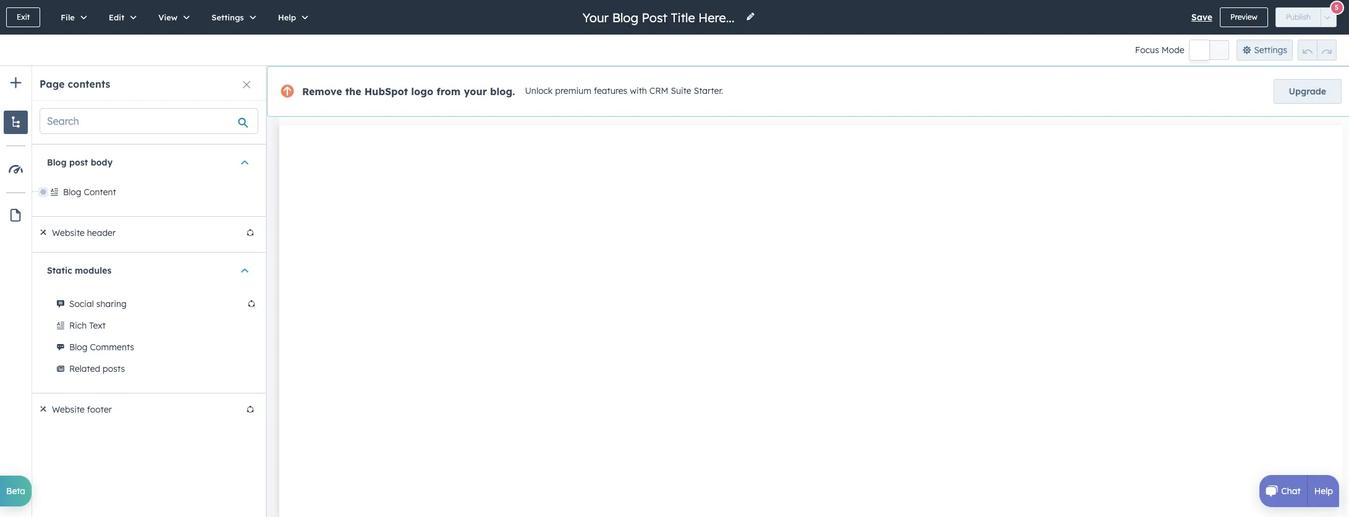Task type: describe. For each thing, give the bounding box(es) containing it.
blog content button
[[63, 185, 257, 200]]

blog post body button
[[47, 145, 251, 180]]

edit
[[109, 12, 124, 22]]

1 vertical spatial help
[[1315, 486, 1334, 497]]

text
[[89, 320, 106, 331]]

page contents
[[40, 78, 110, 90]]

related posts
[[69, 364, 125, 375]]

0 vertical spatial settings
[[212, 12, 244, 22]]

body
[[91, 157, 113, 168]]

close image
[[243, 81, 250, 88]]

chat
[[1282, 486, 1301, 497]]

content
[[84, 187, 116, 198]]

view button
[[145, 0, 199, 35]]

the
[[345, 85, 361, 98]]

comments
[[90, 342, 134, 353]]

contents
[[68, 78, 110, 90]]

1 vertical spatial settings button
[[1237, 40, 1294, 61]]

publish group
[[1276, 7, 1337, 27]]

static modules
[[47, 265, 111, 276]]

website for website footer
[[52, 404, 85, 416]]

caret image
[[241, 156, 249, 168]]

remove the hubspot logo from your blog.
[[302, 85, 515, 98]]

1 horizontal spatial settings
[[1255, 45, 1288, 56]]

optimize
[[38, 165, 66, 173]]

help inside button
[[278, 12, 296, 22]]

5
[[1335, 3, 1339, 11]]

focus mode
[[1136, 45, 1185, 56]]

rich text
[[69, 320, 106, 331]]

website header
[[52, 228, 116, 239]]

publish
[[1287, 12, 1311, 22]]

unlock
[[525, 85, 553, 97]]

file
[[61, 12, 75, 22]]

crm
[[650, 85, 669, 97]]

premium
[[555, 85, 592, 97]]

remove
[[302, 85, 342, 98]]

blog for blog comments
[[69, 342, 88, 353]]

beta
[[6, 486, 25, 497]]

blog content
[[63, 187, 116, 198]]

header
[[87, 228, 116, 239]]

rich
[[69, 320, 87, 331]]

edit button
[[96, 0, 145, 35]]

focus mode element
[[1190, 40, 1230, 60]]

with
[[630, 85, 647, 97]]

unlock premium features with crm suite starter.
[[525, 85, 724, 97]]

upgrade link
[[1274, 79, 1342, 104]]



Task type: locate. For each thing, give the bounding box(es) containing it.
0 horizontal spatial settings button
[[199, 0, 265, 35]]

focus
[[1136, 45, 1160, 56]]

website footer
[[52, 404, 112, 416]]

blog.
[[490, 85, 515, 98]]

from
[[437, 85, 461, 98]]

post
[[69, 157, 88, 168]]

upgrade
[[1290, 86, 1327, 97]]

modules
[[75, 265, 111, 276]]

website for website header
[[52, 228, 85, 239]]

view
[[158, 12, 178, 22]]

blog for blog content
[[63, 187, 81, 198]]

suite
[[671, 85, 692, 97]]

settings right the view button
[[212, 12, 244, 22]]

blog post body
[[47, 157, 113, 168]]

social sharing button
[[69, 297, 246, 312]]

website inside website footer button
[[52, 404, 85, 416]]

blog comments button
[[69, 340, 257, 355]]

sharing
[[96, 299, 127, 310]]

preview button
[[1221, 7, 1269, 27]]

related posts button
[[69, 362, 257, 377]]

1 vertical spatial website
[[52, 404, 85, 416]]

your
[[464, 85, 487, 98]]

logo
[[411, 85, 434, 98]]

social
[[69, 299, 94, 310]]

blog inside dropdown button
[[47, 157, 67, 168]]

hubspot
[[365, 85, 408, 98]]

features
[[594, 85, 628, 97]]

0 vertical spatial website
[[52, 228, 85, 239]]

static modules button
[[47, 253, 251, 288]]

1 horizontal spatial help
[[1315, 486, 1334, 497]]

starter.
[[694, 85, 724, 97]]

blog inside button
[[69, 342, 88, 353]]

blog for blog post body
[[47, 157, 67, 168]]

blog
[[47, 157, 67, 168], [63, 187, 81, 198], [69, 342, 88, 353]]

blog left content
[[63, 187, 81, 198]]

0 horizontal spatial settings
[[212, 12, 244, 22]]

settings button
[[199, 0, 265, 35], [1237, 40, 1294, 61]]

blog left post
[[47, 157, 67, 168]]

footer
[[87, 404, 112, 416]]

2 vertical spatial blog
[[69, 342, 88, 353]]

save button
[[1192, 10, 1213, 25]]

beta button
[[0, 476, 32, 507]]

2 website from the top
[[52, 404, 85, 416]]

mode
[[1162, 45, 1185, 56]]

preview
[[1231, 12, 1258, 22]]

website footer button
[[52, 403, 245, 417]]

save
[[1192, 12, 1213, 23]]

1 website from the top
[[52, 228, 85, 239]]

file button
[[48, 0, 96, 35]]

1 vertical spatial settings
[[1255, 45, 1288, 56]]

social sharing
[[69, 299, 127, 310]]

posts
[[103, 364, 125, 375]]

help button
[[265, 0, 317, 35]]

rich text button
[[69, 318, 257, 333]]

1 vertical spatial blog
[[63, 187, 81, 198]]

related
[[69, 364, 100, 375]]

group
[[1298, 40, 1337, 61]]

website inside website header button
[[52, 228, 85, 239]]

page
[[40, 78, 65, 90]]

website left footer
[[52, 404, 85, 416]]

0 horizontal spatial help
[[278, 12, 296, 22]]

settings down preview button
[[1255, 45, 1288, 56]]

publish button
[[1276, 7, 1322, 27]]

blog comments
[[69, 342, 134, 353]]

website left header
[[52, 228, 85, 239]]

0 vertical spatial settings button
[[199, 0, 265, 35]]

None field
[[582, 9, 739, 26]]

blog inside button
[[63, 187, 81, 198]]

blog down rich
[[69, 342, 88, 353]]

website header button
[[52, 226, 245, 241]]

0 vertical spatial blog
[[47, 157, 67, 168]]

exit link
[[6, 7, 40, 27]]

website
[[52, 228, 85, 239], [52, 404, 85, 416]]

static
[[47, 265, 72, 276]]

0 vertical spatial help
[[278, 12, 296, 22]]

help
[[278, 12, 296, 22], [1315, 486, 1334, 497]]

1 horizontal spatial settings button
[[1237, 40, 1294, 61]]

Search text field
[[40, 109, 233, 134]]

settings
[[212, 12, 244, 22], [1255, 45, 1288, 56]]

exit
[[17, 12, 30, 22]]

caret image
[[241, 264, 249, 277]]



Task type: vqa. For each thing, say whether or not it's contained in the screenshot.
Availability in the list item
no



